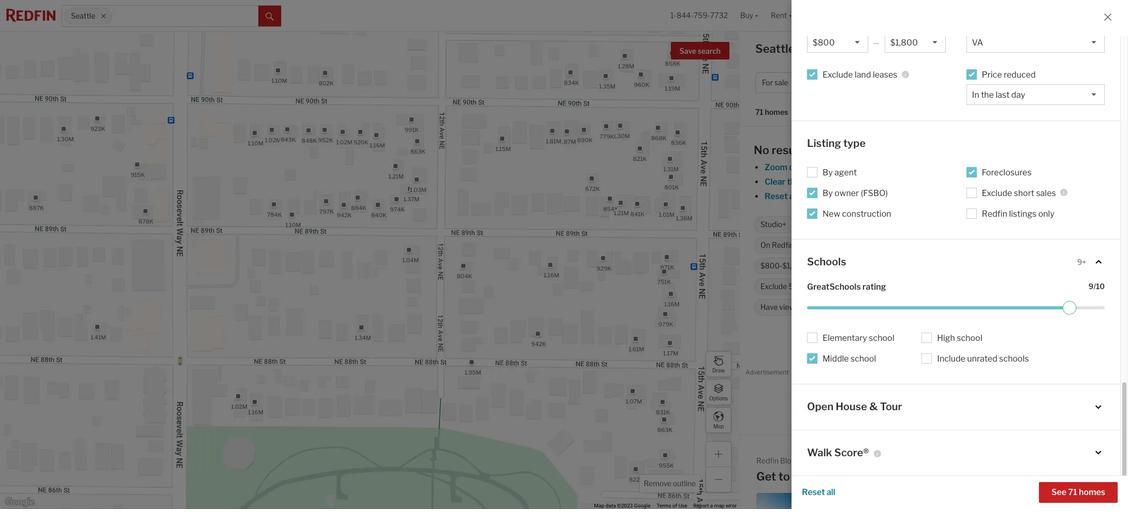 Task type: describe. For each thing, give the bounding box(es) containing it.
$800-
[[761, 262, 783, 271]]

photos
[[1048, 110, 1076, 120]]

887k
[[29, 204, 44, 212]]

agent
[[835, 168, 857, 177]]

923k
[[90, 125, 105, 132]]

0 vertical spatial seattle
[[71, 12, 95, 20]]

/
[[986, 78, 989, 87]]

reset all button
[[802, 483, 836, 503]]

for
[[863, 42, 879, 55]]

991k
[[405, 126, 419, 133]]

0 horizontal spatial 2.5+
[[815, 220, 829, 229]]

greatschools rating
[[808, 282, 887, 292]]

1.87m
[[560, 138, 576, 145]]

804k
[[457, 273, 472, 280]]

of inside zoom out clear the map boundary reset all filters or remove one of your filters below to see more homes
[[883, 192, 891, 201]]

report a map error
[[694, 504, 737, 509]]

1.36m
[[676, 215, 693, 222]]

contract/pending
[[1020, 220, 1078, 229]]

868k for 868k 1.15m
[[651, 134, 667, 142]]

zoom
[[765, 163, 788, 172]]

0 vertical spatial rating
[[863, 282, 887, 292]]

map button
[[706, 408, 732, 434]]

no for no private pool
[[877, 282, 887, 291]]

remove
[[835, 192, 865, 201]]

walk
[[808, 447, 833, 459]]

map inside zoom out clear the map boundary reset all filters or remove one of your filters below to see more homes
[[802, 177, 819, 187]]

reset all
[[802, 488, 836, 498]]

remove green home image
[[869, 305, 875, 311]]

studio+ for studio+
[[761, 220, 787, 229]]

house
[[836, 401, 868, 413]]

1 horizontal spatial 1.02m
[[265, 137, 281, 144]]

2 horizontal spatial 1.02m
[[336, 138, 352, 146]]

1.34m
[[355, 334, 371, 341]]

sales
[[1037, 188, 1057, 198]]

797k
[[319, 208, 334, 215]]

remove studio+ image
[[792, 222, 798, 228]]

remove $800-$1,800/sq. ft. image
[[834, 263, 840, 269]]

822k
[[629, 476, 644, 484]]

955k
[[659, 463, 674, 470]]

1.03m
[[410, 186, 426, 194]]

871k
[[660, 264, 674, 271]]

remove 9+ greatschools rating image
[[976, 305, 982, 311]]

reset inside zoom out clear the map boundary reset all filters or remove one of your filters below to see more homes
[[765, 192, 788, 201]]

other
[[935, 78, 955, 87]]

school for middle school
[[851, 354, 877, 364]]

1.21m for 1.21m 1.37m
[[389, 172, 404, 180]]

reset all filters button
[[765, 192, 824, 201]]

no for no results
[[754, 143, 770, 157]]

short
[[1014, 188, 1035, 198]]

redfin link
[[874, 339, 900, 349]]

house,
[[867, 78, 891, 87]]

clear
[[765, 177, 786, 187]]

0 vertical spatial 1.10m
[[271, 77, 287, 84]]

exclude for exclude land leases
[[823, 70, 853, 80]]

848k 863k
[[301, 137, 426, 155]]

exclude for exclude 55+ communities
[[761, 282, 787, 291]]

walk score®
[[808, 447, 869, 459]]

report ad button
[[1100, 371, 1123, 379]]

leases
[[873, 70, 898, 80]]

map for map data ©2023 google
[[594, 504, 605, 509]]

schools
[[1000, 354, 1029, 364]]

1 vertical spatial map
[[715, 504, 725, 509]]

homes inside zoom out clear the map boundary reset all filters or remove one of your filters below to see more homes
[[1009, 192, 1035, 201]]

school for high school
[[957, 334, 983, 343]]

1-
[[671, 11, 677, 20]]

data
[[606, 504, 616, 509]]

1 vertical spatial 863k
[[657, 427, 673, 434]]

get
[[757, 470, 777, 484]]

843k
[[281, 136, 296, 143]]

9+ for 9+ greatschools rating
[[892, 303, 901, 312]]

the
[[787, 177, 800, 187]]

1 vertical spatial rating
[[950, 303, 970, 312]]

1.35m
[[599, 83, 616, 90]]

0 vertical spatial seattle,
[[756, 42, 798, 55]]

1 vertical spatial seattle
[[967, 339, 995, 349]]

1 horizontal spatial filters
[[912, 192, 934, 201]]

walk score® link
[[808, 446, 1105, 461]]

836k
[[671, 139, 686, 146]]

0 horizontal spatial 942k
[[337, 212, 352, 219]]

include
[[938, 354, 966, 364]]

google image
[[3, 496, 37, 510]]

1.07m
[[626, 398, 642, 405]]

remove studio+ / 2.5+ ba image
[[1020, 80, 1026, 86]]

type
[[844, 137, 866, 150]]

table button
[[1088, 110, 1113, 126]]

1 horizontal spatial 1.30m
[[613, 132, 630, 140]]

homes inside button
[[1080, 488, 1106, 498]]

|
[[1065, 45, 1067, 55]]

seattle, inside redfin blog get to know seattle, wa
[[825, 470, 867, 484]]

1.21m for 1.21m
[[614, 209, 629, 217]]

5+ garage spots
[[999, 303, 1053, 312]]

out
[[790, 163, 803, 172]]

terms
[[657, 504, 672, 509]]

save search button
[[671, 42, 730, 60]]

price for price
[[819, 78, 837, 87]]

remove seattle image
[[100, 13, 107, 19]]

remove have view image
[[800, 305, 806, 311]]

middle school
[[823, 354, 877, 364]]

studio+ / 2.5+ ba
[[958, 78, 1016, 87]]

foreclosures
[[982, 168, 1032, 177]]

0 horizontal spatial wa
[[801, 42, 820, 55]]

71 inside see 71 homes button
[[1069, 488, 1078, 498]]

studio+ for studio+ / 2.5+ ba
[[958, 78, 985, 87]]

0 vertical spatial homes
[[765, 108, 789, 117]]

below
[[936, 192, 959, 201]]

price reduced
[[982, 70, 1036, 80]]

by agent
[[823, 168, 857, 177]]

or
[[826, 192, 834, 201]]

7732
[[711, 11, 728, 20]]

0 horizontal spatial filters
[[800, 192, 823, 201]]

house, townhouse, other
[[867, 78, 955, 87]]

new
[[823, 209, 841, 219]]

open
[[808, 401, 834, 413]]

zoom out button
[[765, 163, 803, 172]]

boundary
[[821, 177, 858, 187]]

exclude short sales
[[982, 188, 1057, 198]]

779k
[[600, 133, 614, 140]]

open house & tour link
[[808, 400, 1105, 415]]

outline
[[673, 480, 696, 488]]

no results
[[754, 143, 810, 157]]

863k inside 848k 863k
[[410, 148, 426, 155]]

filters inside 'button'
[[1068, 78, 1088, 87]]

more inside zoom out clear the map boundary reset all filters or remove one of your filters below to see more homes
[[987, 192, 1007, 201]]

redfin for redfin
[[874, 339, 900, 349]]

ad region
[[746, 377, 1123, 424]]

2.5+ baths
[[815, 220, 850, 229]]

974k
[[390, 206, 405, 213]]

71 homes
[[756, 108, 789, 117]]

market
[[999, 45, 1028, 55]]



Task type: vqa. For each thing, say whether or not it's contained in the screenshot.
the topmost Exclude
yes



Task type: locate. For each thing, give the bounding box(es) containing it.
1 horizontal spatial wa
[[869, 470, 889, 484]]

pool
[[914, 282, 928, 291]]

school for elementary school
[[869, 334, 895, 343]]

only
[[1039, 209, 1055, 219]]

$800-$1,800/sq. ft.
[[761, 262, 828, 271]]

submit search image
[[266, 12, 274, 21]]

1 vertical spatial to
[[779, 470, 790, 484]]

926k
[[353, 138, 368, 146]]

by for by owner (fsbo)
[[823, 188, 833, 198]]

price
[[982, 70, 1003, 80], [819, 78, 837, 87]]

2 vertical spatial exclude
[[761, 282, 787, 291]]

1 horizontal spatial seattle,
[[825, 470, 867, 484]]

of left use
[[673, 504, 678, 509]]

reset inside button
[[802, 488, 825, 498]]

see
[[1052, 488, 1067, 498]]

1.61m
[[629, 346, 644, 353]]

1 vertical spatial 9+
[[892, 303, 901, 312]]

1.31m
[[663, 165, 679, 173]]

$1,800/sq.
[[783, 262, 819, 271]]

townhouse,
[[892, 78, 933, 87]]

1 vertical spatial no
[[877, 282, 887, 291]]

seattle link
[[967, 339, 995, 349]]

owner
[[835, 188, 859, 198]]

no left private
[[877, 282, 887, 291]]

market insights | city guide
[[999, 45, 1111, 55]]

redfin for redfin blog get to know seattle, wa
[[757, 457, 779, 466]]

1 vertical spatial by
[[823, 188, 833, 198]]

by owner (fsbo)
[[823, 188, 888, 198]]

1 horizontal spatial to
[[961, 192, 969, 201]]

baths
[[831, 220, 850, 229]]

1 horizontal spatial 9+
[[1078, 258, 1087, 267]]

studio+ left remove studio+ icon on the right top of page
[[761, 220, 787, 229]]

1 horizontal spatial report
[[1100, 371, 1116, 377]]

terms of use
[[657, 504, 688, 509]]

868k inside the 868k 1.15m
[[651, 134, 667, 142]]

0 horizontal spatial exclude
[[761, 282, 787, 291]]

exclude
[[823, 70, 853, 80], [982, 188, 1013, 198], [761, 282, 787, 291]]

2 vertical spatial homes
[[1080, 488, 1106, 498]]

all inside button
[[827, 488, 836, 498]]

960k
[[634, 81, 650, 88]]

1 vertical spatial seattle,
[[825, 470, 867, 484]]

redfin down remove green home image
[[874, 339, 900, 349]]

map right a
[[715, 504, 725, 509]]

more right see
[[987, 192, 1007, 201]]

2 horizontal spatial exclude
[[982, 188, 1013, 198]]

0 vertical spatial greatschools
[[808, 282, 861, 292]]

9+ for 9+
[[1078, 258, 1087, 267]]

0 vertical spatial exclude
[[823, 70, 853, 80]]

0 vertical spatial by
[[823, 168, 833, 177]]

1 vertical spatial 868k
[[651, 134, 667, 142]]

all down the
[[790, 192, 799, 201]]

report left a
[[694, 504, 709, 509]]

0 vertical spatial more
[[987, 192, 1007, 201]]

1 horizontal spatial price
[[982, 70, 1003, 80]]

remove outline
[[644, 480, 696, 488]]

0 vertical spatial wa
[[801, 42, 820, 55]]

no up 'zoom'
[[754, 143, 770, 157]]

0 horizontal spatial of
[[673, 504, 678, 509]]

1 vertical spatial 1.10m
[[248, 140, 263, 147]]

report for report ad
[[1100, 371, 1116, 377]]

0 horizontal spatial 1.30m
[[57, 136, 74, 143]]

0 vertical spatial map
[[714, 423, 724, 430]]

exclude for exclude short sales
[[982, 188, 1013, 198]]

0 horizontal spatial all
[[790, 192, 799, 201]]

filters left •
[[1068, 78, 1088, 87]]

2.5+ down the new in the right top of the page
[[815, 220, 829, 229]]

&
[[870, 401, 878, 413]]

map left data at the bottom right of page
[[594, 504, 605, 509]]

price left ba
[[982, 70, 1003, 80]]

1.04m
[[402, 257, 419, 264]]

all
[[1057, 78, 1066, 87]]

1 horizontal spatial rating
[[950, 303, 970, 312]]

of right one
[[883, 192, 891, 201]]

1.02m
[[265, 137, 281, 144], [336, 138, 352, 146], [231, 403, 247, 411]]

0 horizontal spatial 1.02m
[[231, 403, 247, 411]]

for sale button
[[756, 73, 808, 93]]

studio+ left /
[[958, 78, 985, 87]]

to inside redfin blog get to know seattle, wa
[[779, 470, 790, 484]]

homes
[[823, 42, 861, 55]]

0 horizontal spatial map
[[594, 504, 605, 509]]

studio+
[[958, 78, 985, 87], [761, 220, 787, 229]]

no
[[754, 143, 770, 157], [877, 282, 887, 291]]

1 horizontal spatial 71
[[1069, 488, 1078, 498]]

1 vertical spatial studio+
[[761, 220, 787, 229]]

map down options
[[714, 423, 724, 430]]

rating right remove exclude 55+ communities icon
[[863, 282, 887, 292]]

school down elementary school
[[851, 354, 877, 364]]

school right high
[[957, 334, 983, 343]]

search
[[698, 47, 721, 55]]

seattle left remove seattle icon in the left of the page
[[71, 12, 95, 20]]

redfin right on
[[772, 241, 795, 250]]

1 horizontal spatial 942k
[[531, 341, 546, 348]]

0 vertical spatial 71
[[756, 108, 764, 117]]

1 vertical spatial greatschools
[[902, 303, 948, 312]]

868k
[[665, 60, 680, 67], [651, 134, 667, 142]]

photos button
[[1046, 110, 1088, 125]]

0 vertical spatial 2.5+
[[990, 78, 1006, 87]]

0 horizontal spatial 1.21m
[[389, 172, 404, 180]]

homes
[[765, 108, 789, 117], [1009, 192, 1035, 201], [1080, 488, 1106, 498]]

831k
[[656, 409, 670, 416]]

1.01m
[[659, 211, 675, 218]]

0 vertical spatial 863k
[[410, 148, 426, 155]]

homes right see
[[1080, 488, 1106, 498]]

market insights link
[[999, 34, 1061, 56]]

2 horizontal spatial filters
[[1068, 78, 1088, 87]]

9+ down the contract/pending
[[1078, 258, 1087, 267]]

redfin up get
[[757, 457, 779, 466]]

active, under contract/pending
[[974, 220, 1078, 229]]

0 vertical spatial report
[[1100, 371, 1116, 377]]

1 horizontal spatial no
[[877, 282, 887, 291]]

0 vertical spatial 1.21m
[[389, 172, 404, 180]]

price down seattle, wa homes for sale
[[819, 78, 837, 87]]

report inside button
[[1100, 371, 1116, 377]]

801k
[[665, 183, 679, 191]]

studio+ inside button
[[958, 78, 985, 87]]

redfin up active,
[[982, 209, 1008, 219]]

0 horizontal spatial reset
[[765, 192, 788, 201]]

1 by from the top
[[823, 168, 833, 177]]

841k
[[630, 211, 645, 218]]

1-844-759-7732 link
[[671, 11, 728, 20]]

None range field
[[808, 301, 1105, 315]]

802k
[[319, 79, 334, 87]]

759-
[[694, 11, 711, 20]]

list box
[[808, 32, 869, 53], [885, 32, 946, 53], [967, 32, 1105, 53], [967, 84, 1105, 105]]

than
[[816, 241, 831, 250]]

0 horizontal spatial seattle,
[[756, 42, 798, 55]]

1.17m
[[663, 350, 678, 357]]

1-844-759-7732
[[671, 11, 728, 20]]

by left agent
[[823, 168, 833, 177]]

71 down for
[[756, 108, 764, 117]]

redfin blog get to know seattle, wa
[[757, 457, 889, 484]]

1 horizontal spatial seattle
[[967, 339, 995, 349]]

©2023
[[617, 504, 633, 509]]

1 horizontal spatial 1.21m
[[614, 209, 629, 217]]

to left see
[[961, 192, 969, 201]]

840k
[[371, 212, 387, 219]]

None search field
[[112, 6, 258, 26]]

863k down "991k"
[[410, 148, 426, 155]]

71 right see
[[1069, 488, 1078, 498]]

exclude down $800-
[[761, 282, 787, 291]]

0 horizontal spatial 71
[[756, 108, 764, 117]]

180
[[832, 241, 846, 250]]

0 horizontal spatial to
[[779, 470, 790, 484]]

868k left the 836k
[[651, 134, 667, 142]]

seattle, up the for sale on the right top of the page
[[756, 42, 798, 55]]

1 horizontal spatial all
[[827, 488, 836, 498]]

0 horizontal spatial price
[[819, 78, 837, 87]]

1 vertical spatial of
[[673, 504, 678, 509]]

high school
[[938, 334, 983, 343]]

1 horizontal spatial studio+
[[958, 78, 985, 87]]

868k down save
[[665, 60, 680, 67]]

remove 5+ garage spots image
[[1058, 305, 1065, 311]]

report for report a map error
[[694, 504, 709, 509]]

2 by from the top
[[823, 188, 833, 198]]

0 horizontal spatial no
[[754, 143, 770, 157]]

863k down 831k
[[657, 427, 673, 434]]

2 horizontal spatial homes
[[1080, 488, 1106, 498]]

979k
[[658, 321, 673, 328]]

open house & tour
[[808, 401, 903, 413]]

homes up listings
[[1009, 192, 1035, 201]]

1 horizontal spatial map
[[714, 423, 724, 430]]

on
[[761, 241, 771, 250]]

5+
[[999, 303, 1008, 312]]

reset down know
[[802, 488, 825, 498]]

report left ad
[[1100, 371, 1116, 377]]

1.81m
[[546, 137, 561, 145]]

reset down "clear"
[[765, 192, 788, 201]]

map for map
[[714, 423, 724, 430]]

0 horizontal spatial report
[[694, 504, 709, 509]]

1.21m inside 1.21m 1.37m
[[389, 172, 404, 180]]

1 horizontal spatial 863k
[[657, 427, 673, 434]]

all down redfin blog get to know seattle, wa
[[827, 488, 836, 498]]

redfin for redfin listings only
[[982, 209, 1008, 219]]

0 vertical spatial to
[[961, 192, 969, 201]]

save
[[680, 47, 697, 55]]

1 vertical spatial 942k
[[531, 341, 546, 348]]

google
[[634, 504, 651, 509]]

table
[[1090, 110, 1111, 120]]

a
[[711, 504, 713, 509]]

sale
[[881, 42, 905, 55]]

1 vertical spatial reset
[[802, 488, 825, 498]]

homes down the for sale on the right top of the page
[[765, 108, 789, 117]]

0 horizontal spatial studio+
[[761, 220, 787, 229]]

greatschools up green
[[808, 282, 861, 292]]

1 vertical spatial homes
[[1009, 192, 1035, 201]]

2.5+ inside studio+ / 2.5+ ba button
[[990, 78, 1006, 87]]

1 vertical spatial more
[[796, 241, 814, 250]]

1 vertical spatial 1.21m
[[614, 209, 629, 217]]

options
[[710, 395, 728, 402]]

seattle up unrated
[[967, 339, 995, 349]]

0 vertical spatial studio+
[[958, 78, 985, 87]]

price button
[[812, 73, 856, 93]]

1 horizontal spatial reset
[[802, 488, 825, 498]]

1 vertical spatial map
[[594, 504, 605, 509]]

rating left 'remove 9+ greatschools rating' image
[[950, 303, 970, 312]]

0 horizontal spatial 863k
[[410, 148, 426, 155]]

0 vertical spatial all
[[790, 192, 799, 201]]

71
[[756, 108, 764, 117], [1069, 488, 1078, 498]]

0 horizontal spatial greatschools
[[808, 282, 861, 292]]

see 71 homes button
[[1040, 483, 1118, 503]]

home
[[845, 303, 865, 312]]

filters down the clear the map boundary button
[[800, 192, 823, 201]]

1 horizontal spatial 2.5+
[[990, 78, 1006, 87]]

price inside button
[[819, 78, 837, 87]]

reduced
[[1004, 70, 1036, 80]]

1 horizontal spatial exclude
[[823, 70, 853, 80]]

0 vertical spatial no
[[754, 143, 770, 157]]

0 vertical spatial map
[[802, 177, 819, 187]]

0 vertical spatial 9+
[[1078, 258, 1087, 267]]

see
[[971, 192, 985, 201]]

all inside zoom out clear the map boundary reset all filters or remove one of your filters below to see more homes
[[790, 192, 799, 201]]

wa inside redfin blog get to know seattle, wa
[[869, 470, 889, 484]]

1 horizontal spatial map
[[802, 177, 819, 187]]

green
[[823, 303, 844, 312]]

remove exclude 55+ communities image
[[854, 284, 860, 290]]

exclude 55+ communities
[[761, 282, 848, 291]]

filters right your
[[912, 192, 934, 201]]

insights
[[1029, 45, 1061, 55]]

more left than
[[796, 241, 814, 250]]

884k
[[351, 204, 366, 211]]

seattle, down score®
[[825, 470, 867, 484]]

0 horizontal spatial homes
[[765, 108, 789, 117]]

greatschools down 'pool'
[[902, 303, 948, 312]]

0 horizontal spatial map
[[715, 504, 725, 509]]

/10
[[1094, 282, 1105, 291]]

communities
[[804, 282, 848, 291]]

exclude left the land
[[823, 70, 853, 80]]

view
[[780, 303, 795, 312]]

elementary school
[[823, 334, 895, 343]]

2.5+ right /
[[990, 78, 1006, 87]]

ad
[[1117, 371, 1123, 377]]

1.21m up 1.37m
[[389, 172, 404, 180]]

to inside zoom out clear the map boundary reset all filters or remove one of your filters below to see more homes
[[961, 192, 969, 201]]

2 vertical spatial 1.10m
[[285, 222, 301, 229]]

school down remove green home image
[[869, 334, 895, 343]]

0 vertical spatial 868k
[[665, 60, 680, 67]]

1.21m left 841k
[[614, 209, 629, 217]]

map inside button
[[714, 423, 724, 430]]

price for price reduced
[[982, 70, 1003, 80]]

1 horizontal spatial homes
[[1009, 192, 1035, 201]]

ft.
[[821, 262, 828, 271]]

868k for 868k
[[665, 60, 680, 67]]

0 vertical spatial of
[[883, 192, 891, 201]]

1 vertical spatial exclude
[[982, 188, 1013, 198]]

9+ down private
[[892, 303, 901, 312]]

redfin inside redfin blog get to know seattle, wa
[[757, 457, 779, 466]]

listing type
[[808, 137, 866, 150]]

exclude down the foreclosures
[[982, 188, 1013, 198]]

map right the
[[802, 177, 819, 187]]

by for by agent
[[823, 168, 833, 177]]

0 vertical spatial reset
[[765, 192, 788, 201]]

0 horizontal spatial 9+
[[892, 303, 901, 312]]

active,
[[974, 220, 997, 229]]

days
[[847, 241, 863, 250]]

0 horizontal spatial more
[[796, 241, 814, 250]]

1 horizontal spatial of
[[883, 192, 891, 201]]

filters
[[1068, 78, 1088, 87], [800, 192, 823, 201], [912, 192, 934, 201]]

zoom out clear the map boundary reset all filters or remove one of your filters below to see more homes
[[765, 163, 1035, 201]]

city
[[1071, 45, 1087, 55]]

report ad
[[1100, 371, 1123, 377]]

results
[[772, 143, 810, 157]]

to down blog
[[779, 470, 790, 484]]

by down boundary
[[823, 188, 833, 198]]

map region
[[0, 0, 838, 510]]



